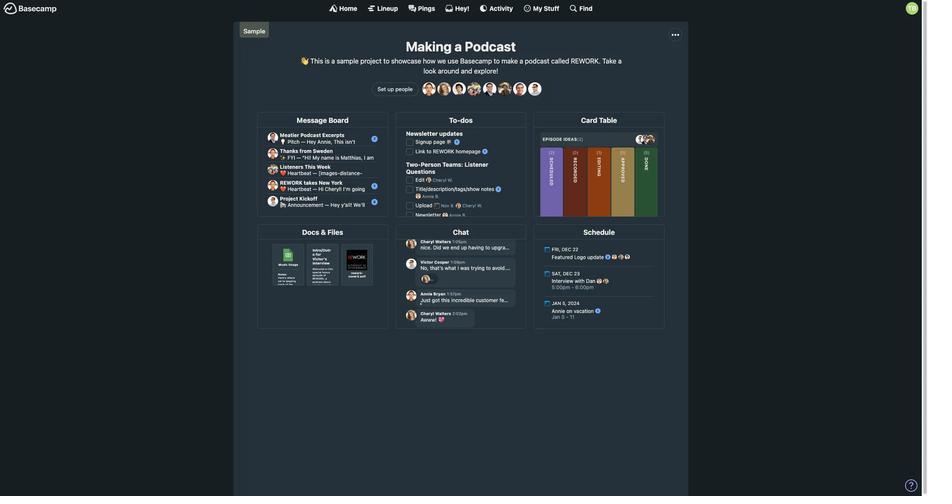 Task type: describe. For each thing, give the bounding box(es) containing it.
showcase
[[392, 58, 422, 65]]

this
[[311, 58, 323, 65]]

pings button
[[408, 4, 436, 13]]

activity link
[[480, 4, 514, 13]]

a up the 'use'
[[455, 39, 462, 54]]

around
[[438, 68, 460, 75]]

making
[[406, 39, 452, 54]]

is
[[325, 58, 330, 65]]

switch accounts image
[[3, 2, 57, 15]]

my stuff button
[[524, 4, 560, 13]]

sample
[[337, 58, 359, 65]]

people on this project element
[[421, 76, 551, 102]]

look
[[424, 68, 437, 75]]

set
[[378, 86, 386, 92]]

people
[[396, 86, 413, 92]]

use
[[448, 58, 459, 65]]

jennifer young image
[[468, 83, 482, 96]]

main element
[[0, 0, 923, 16]]

victor cooper image
[[529, 83, 542, 96]]

find button
[[570, 4, 593, 13]]

stuff
[[544, 4, 560, 12]]

project
[[361, 58, 382, 65]]

1 to from the left
[[384, 58, 390, 65]]

my stuff
[[534, 4, 560, 12]]

making a podcast 👋 this is a sample project to showcase how we use basecamp to make a podcast called rework. take a look around and explore!
[[300, 39, 622, 75]]

nicole katz image
[[499, 83, 512, 96]]

podcast
[[525, 58, 550, 65]]

my
[[534, 4, 543, 12]]

2 to from the left
[[494, 58, 500, 65]]

hey! button
[[446, 4, 470, 13]]

annie bryan image
[[423, 83, 436, 96]]



Task type: locate. For each thing, give the bounding box(es) containing it.
activity
[[490, 4, 514, 12]]

sample
[[244, 27, 266, 35]]

josh fiske image
[[483, 83, 497, 96]]

a right take
[[619, 58, 622, 65]]

make
[[502, 58, 518, 65]]

a
[[455, 39, 462, 54], [332, 58, 335, 65], [520, 58, 524, 65], [619, 58, 622, 65]]

to left "make"
[[494, 58, 500, 65]]

up
[[388, 86, 394, 92]]

0 horizontal spatial to
[[384, 58, 390, 65]]

pings
[[418, 4, 436, 12]]

a right is
[[332, 58, 335, 65]]

explore!
[[475, 68, 499, 75]]

basecamp
[[461, 58, 492, 65]]

sample element
[[240, 22, 269, 37]]

find
[[580, 4, 593, 12]]

podcast
[[465, 39, 516, 54]]

tim burton image
[[907, 2, 919, 15]]

jared davis image
[[453, 83, 466, 96]]

steve marsh image
[[514, 83, 527, 96]]

we
[[438, 58, 446, 65]]

how
[[423, 58, 436, 65]]

a right "make"
[[520, 58, 524, 65]]

and
[[461, 68, 473, 75]]

to right project
[[384, 58, 390, 65]]

set up people
[[378, 86, 413, 92]]

hey!
[[456, 4, 470, 12]]

home link
[[330, 4, 358, 13]]

to
[[384, 58, 390, 65], [494, 58, 500, 65]]

home
[[340, 4, 358, 12]]

lineup
[[378, 4, 398, 12]]

cheryl walters image
[[438, 83, 451, 96]]

rework.
[[572, 58, 601, 65]]

👋
[[300, 58, 309, 65]]

take
[[603, 58, 617, 65]]

called
[[552, 58, 570, 65]]

lineup link
[[368, 4, 398, 13]]

set up people link
[[372, 83, 419, 96]]

1 horizontal spatial to
[[494, 58, 500, 65]]



Task type: vqa. For each thing, say whether or not it's contained in the screenshot.
but
no



